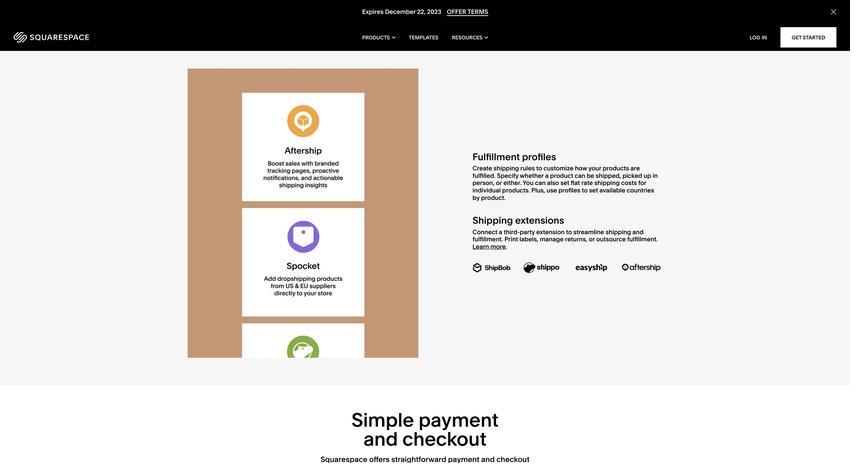 Task type: describe. For each thing, give the bounding box(es) containing it.
to inside shipping extensions connect a third-party extension to streamline shipping and fulfillment. print labels, manage returns, or outsource fulfillment. learn more .
[[566, 228, 572, 236]]

1 horizontal spatial set
[[589, 186, 598, 194]]

simple
[[352, 408, 414, 431]]

squarespace logo link
[[14, 32, 178, 43]]

december
[[385, 8, 416, 16]]

1 fulfillment. from the left
[[473, 235, 503, 243]]

specify
[[497, 172, 519, 180]]

returns,
[[565, 235, 588, 243]]

or inside 'fulfillment profiles create shipping rules to customize how your products are fulfilled. specify whether a product can be shipped, picked up in person, or either. you can also set flat rate shipping costs for individual products. plus, use profiles to set available countries by product.'
[[496, 179, 502, 187]]

0 horizontal spatial can
[[535, 179, 546, 187]]

party
[[520, 228, 535, 236]]

how
[[575, 164, 587, 172]]

rules
[[521, 164, 535, 172]]

available
[[600, 186, 626, 194]]

shipping
[[473, 215, 513, 226]]

0 horizontal spatial to
[[537, 164, 542, 172]]

manage
[[540, 235, 564, 243]]

extension
[[537, 228, 565, 236]]

fulfillment profiles create shipping rules to customize how your products are fulfilled. specify whether a product can be shipped, picked up in person, or either. you can also set flat rate shipping costs for individual products. plus, use profiles to set available countries by product.
[[473, 151, 658, 202]]

log
[[750, 34, 761, 41]]

use
[[547, 186, 557, 194]]

log             in
[[750, 34, 767, 41]]

resources
[[452, 34, 483, 41]]

and inside shipping extensions connect a third-party extension to streamline shipping and fulfillment. print labels, manage returns, or outsource fulfillment. learn more .
[[633, 228, 644, 236]]

expires
[[362, 8, 384, 16]]

payment
[[419, 408, 499, 431]]

streamline
[[574, 228, 605, 236]]

a inside 'fulfillment profiles create shipping rules to customize how your products are fulfilled. specify whether a product can be shipped, picked up in person, or either. you can also set flat rate shipping costs for individual products. plus, use profiles to set available countries by product.'
[[545, 172, 549, 180]]

outsource
[[597, 235, 626, 243]]

fulfilled.
[[473, 172, 496, 180]]

countries
[[627, 186, 655, 194]]

products.
[[502, 186, 530, 194]]

extensions
[[516, 215, 565, 226]]

are
[[631, 164, 640, 172]]

flat
[[571, 179, 580, 187]]

labels,
[[520, 235, 539, 243]]

third-
[[504, 228, 520, 236]]

shipping extensions image
[[188, 69, 418, 358]]

plus,
[[532, 186, 545, 194]]

for
[[639, 179, 647, 187]]

learn more link
[[473, 243, 506, 251]]

1 horizontal spatial can
[[575, 172, 586, 180]]

connect
[[473, 228, 498, 236]]

templates link
[[409, 24, 439, 51]]

shipped,
[[596, 172, 621, 180]]

offer
[[447, 8, 466, 16]]

print shipping label mobile ui image
[[432, 0, 663, 41]]

your
[[589, 164, 602, 172]]

by
[[473, 194, 480, 202]]



Task type: locate. For each thing, give the bounding box(es) containing it.
0 vertical spatial or
[[496, 179, 502, 187]]

1 horizontal spatial to
[[566, 228, 572, 236]]

shipping down "products"
[[595, 179, 620, 187]]

2 vertical spatial shipping
[[606, 228, 631, 236]]

shipping down "fulfillment" in the right top of the page
[[494, 164, 519, 172]]

get
[[792, 34, 802, 41]]

1 horizontal spatial profiles
[[559, 186, 581, 194]]

fulfillment. right outsource
[[628, 235, 658, 243]]

costs
[[622, 179, 637, 187]]

0 horizontal spatial and
[[364, 427, 398, 450]]

resources button
[[452, 24, 488, 51]]

templates
[[409, 34, 439, 41]]

can left be
[[575, 172, 586, 180]]

to
[[537, 164, 542, 172], [582, 186, 588, 194], [566, 228, 572, 236]]

a
[[545, 172, 549, 180], [499, 228, 503, 236]]

1 vertical spatial profiles
[[559, 186, 581, 194]]

be
[[587, 172, 595, 180]]

rate
[[582, 179, 593, 187]]

to right rules
[[537, 164, 542, 172]]

to right extension
[[566, 228, 572, 236]]

get started link
[[781, 27, 837, 48]]

log             in link
[[750, 34, 767, 41]]

get started
[[792, 34, 826, 41]]

1 horizontal spatial and
[[633, 228, 644, 236]]

2023
[[427, 8, 441, 16]]

customize
[[544, 164, 574, 172]]

offer terms link
[[447, 8, 488, 16]]

1 vertical spatial to
[[582, 186, 588, 194]]

0 vertical spatial and
[[633, 228, 644, 236]]

profiles down product
[[559, 186, 581, 194]]

or inside shipping extensions connect a third-party extension to streamline shipping and fulfillment. print labels, manage returns, or outsource fulfillment. learn more .
[[589, 235, 595, 243]]

shipping extensions connect a third-party extension to streamline shipping and fulfillment. print labels, manage returns, or outsource fulfillment. learn more .
[[473, 215, 658, 251]]

expires december 22, 2023
[[362, 8, 441, 16]]

1 vertical spatial or
[[589, 235, 595, 243]]

0 vertical spatial shipping
[[494, 164, 519, 172]]

0 vertical spatial to
[[537, 164, 542, 172]]

shipping extension logos image
[[473, 261, 663, 275]]

set left flat
[[561, 179, 570, 187]]

0 horizontal spatial set
[[561, 179, 570, 187]]

picked
[[623, 172, 643, 180]]

products button
[[362, 24, 396, 51]]

started
[[803, 34, 826, 41]]

or
[[496, 179, 502, 187], [589, 235, 595, 243]]

squarespace logo image
[[14, 32, 89, 43]]

fulfillment. down shipping
[[473, 235, 503, 243]]

create
[[473, 164, 492, 172]]

profiles
[[522, 151, 556, 162], [559, 186, 581, 194]]

product
[[550, 172, 574, 180]]

fulfillment
[[473, 151, 520, 162]]

a left product
[[545, 172, 549, 180]]

fulfillment.
[[473, 235, 503, 243], [628, 235, 658, 243]]

print
[[505, 235, 518, 243]]

product.
[[481, 194, 506, 202]]

.
[[506, 243, 508, 251]]

shipping right streamline
[[606, 228, 631, 236]]

or right the returns,
[[589, 235, 595, 243]]

1 vertical spatial a
[[499, 228, 503, 236]]

offer terms
[[447, 8, 488, 16]]

1 horizontal spatial fulfillment.
[[628, 235, 658, 243]]

profiles up rules
[[522, 151, 556, 162]]

individual
[[473, 186, 501, 194]]

can right the you on the top
[[535, 179, 546, 187]]

in
[[762, 34, 767, 41]]

shipping inside shipping extensions connect a third-party extension to streamline shipping and fulfillment. print labels, manage returns, or outsource fulfillment. learn more .
[[606, 228, 631, 236]]

you
[[523, 179, 534, 187]]

1 vertical spatial and
[[364, 427, 398, 450]]

1 vertical spatial shipping
[[595, 179, 620, 187]]

either.
[[504, 179, 522, 187]]

whether
[[520, 172, 544, 180]]

checkout
[[403, 427, 487, 450]]

22,
[[417, 8, 426, 16]]

0 horizontal spatial a
[[499, 228, 503, 236]]

simple payment and checkout
[[352, 408, 499, 450]]

shipping
[[494, 164, 519, 172], [595, 179, 620, 187], [606, 228, 631, 236]]

1 horizontal spatial a
[[545, 172, 549, 180]]

0 horizontal spatial profiles
[[522, 151, 556, 162]]

and inside simple payment and checkout
[[364, 427, 398, 450]]

2 vertical spatial to
[[566, 228, 572, 236]]

terms
[[468, 8, 488, 16]]

up
[[644, 172, 652, 180]]

a left third-
[[499, 228, 503, 236]]

person,
[[473, 179, 495, 187]]

1 horizontal spatial or
[[589, 235, 595, 243]]

in
[[653, 172, 658, 180]]

0 vertical spatial profiles
[[522, 151, 556, 162]]

0 vertical spatial a
[[545, 172, 549, 180]]

a inside shipping extensions connect a third-party extension to streamline shipping and fulfillment. print labels, manage returns, or outsource fulfillment. learn more .
[[499, 228, 503, 236]]

0 horizontal spatial fulfillment.
[[473, 235, 503, 243]]

2 fulfillment. from the left
[[628, 235, 658, 243]]

also
[[547, 179, 559, 187]]

to right flat
[[582, 186, 588, 194]]

and
[[633, 228, 644, 236], [364, 427, 398, 450]]

2 horizontal spatial to
[[582, 186, 588, 194]]

set down be
[[589, 186, 598, 194]]

products
[[362, 34, 390, 41]]

more
[[491, 243, 506, 251]]

products
[[603, 164, 629, 172]]

or left either.
[[496, 179, 502, 187]]

set
[[561, 179, 570, 187], [589, 186, 598, 194]]

can
[[575, 172, 586, 180], [535, 179, 546, 187]]

learn
[[473, 243, 489, 251]]

0 horizontal spatial or
[[496, 179, 502, 187]]



Task type: vqa. For each thing, say whether or not it's contained in the screenshot.
Squarespace Logo "Link" on the top
yes



